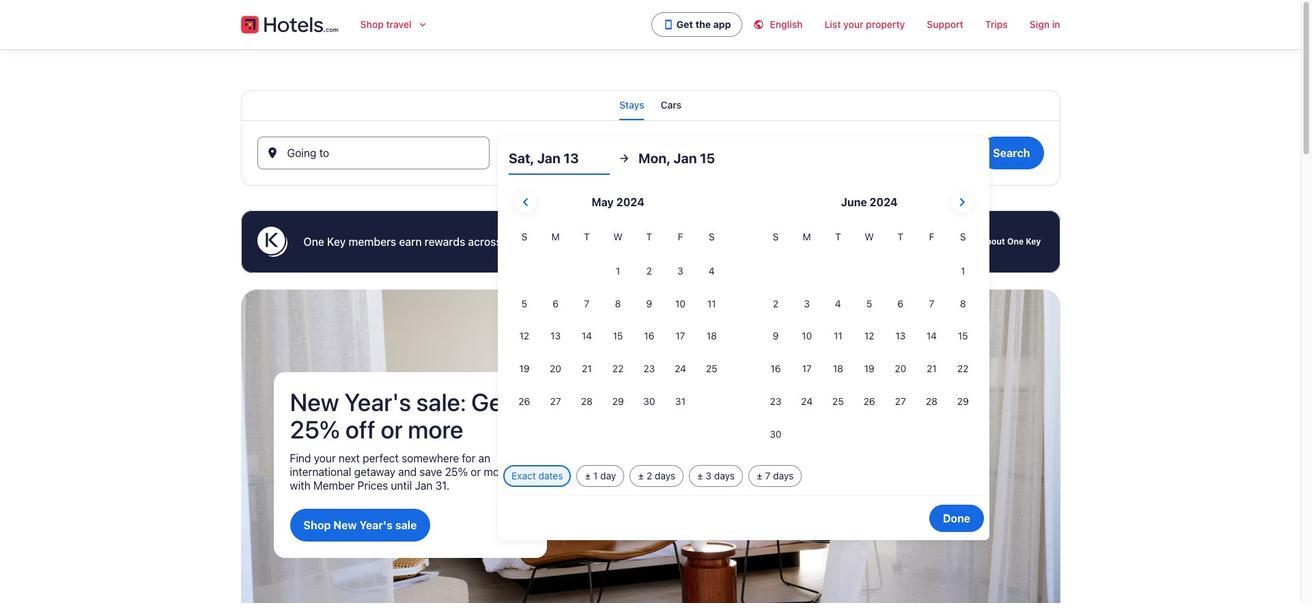 Task type: vqa. For each thing, say whether or not it's contained in the screenshot.
AM in Check-in start time: 3:00 PM; Check-in end time: anytime Express check-out available Minimum check-in age: 18 Check-out time is 11 AM
no



Task type: describe. For each thing, give the bounding box(es) containing it.
24 for the top 24 button
[[675, 363, 687, 375]]

12 for 1st the 12 button from left
[[520, 330, 530, 342]]

sign in button
[[1019, 11, 1072, 38]]

17 inside june 2024 "element"
[[802, 363, 812, 375]]

0 horizontal spatial one
[[304, 236, 324, 248]]

1 vertical spatial 11 button
[[823, 321, 854, 352]]

new year's sale: get 25% off or more main content
[[0, 49, 1302, 603]]

15 inside 'button'
[[591, 152, 603, 165]]

1 22 button from the left
[[603, 353, 634, 385]]

somewhere
[[402, 452, 459, 465]]

w for june
[[865, 231, 874, 243]]

shop new year's sale link
[[290, 509, 431, 542]]

31.
[[436, 480, 450, 492]]

or inside new year's sale: get 25% off or more
[[381, 415, 403, 444]]

23 for 23 "button" to the left
[[644, 363, 655, 375]]

mon, jan 15 button
[[639, 142, 740, 175]]

1 button inside june 2024 "element"
[[948, 256, 979, 287]]

m for may
[[552, 231, 560, 243]]

english
[[770, 18, 803, 30]]

0 vertical spatial 24 button
[[665, 353, 696, 385]]

vrbo
[[636, 236, 661, 248]]

sale:
[[417, 387, 466, 417]]

18 for the topmost 18 button
[[707, 330, 717, 342]]

2 vertical spatial 2
[[647, 470, 653, 481]]

2 6 button from the left
[[885, 288, 917, 319]]

0 vertical spatial 25 button
[[696, 353, 728, 385]]

shop travel button
[[350, 11, 439, 38]]

cars
[[661, 99, 682, 111]]

1 7 button from the left
[[572, 288, 603, 319]]

year's inside new year's sale: get 25% off or more
[[345, 387, 411, 417]]

0 horizontal spatial 4
[[709, 265, 715, 277]]

± 1 day
[[585, 470, 616, 481]]

28 for first 28 button from left
[[581, 396, 593, 407]]

sat, jan 13 button
[[509, 142, 610, 175]]

4 inside "element"
[[836, 298, 842, 309]]

day
[[601, 470, 616, 481]]

17 inside may 2024 element
[[676, 330, 686, 342]]

property
[[866, 18, 906, 30]]

12 for 1st the 12 button from right
[[865, 330, 875, 342]]

english button
[[743, 11, 814, 38]]

1 horizontal spatial 3
[[706, 470, 712, 481]]

0 horizontal spatial 23 button
[[634, 353, 665, 385]]

prices
[[358, 480, 388, 492]]

3 s from the left
[[773, 231, 779, 243]]

1 20 from the left
[[550, 363, 562, 375]]

1 horizontal spatial and
[[615, 236, 634, 248]]

0 vertical spatial 4 button
[[696, 256, 728, 287]]

sat, jan 13
[[509, 150, 579, 166]]

1 horizontal spatial 4 button
[[823, 288, 854, 319]]

1 s from the left
[[522, 231, 528, 243]]

1 12 button from the left
[[509, 321, 540, 352]]

14 for first 14 button
[[582, 330, 592, 342]]

download the app button image
[[663, 19, 674, 30]]

hotels.com,
[[551, 236, 612, 248]]

19 for first 19 button
[[520, 363, 530, 375]]

13 inside 'button'
[[549, 152, 560, 165]]

0 horizontal spatial 16 button
[[634, 321, 665, 352]]

app
[[714, 18, 731, 30]]

with
[[290, 480, 311, 492]]

june 2024
[[841, 196, 898, 208]]

2 19 button from the left
[[854, 353, 885, 385]]

± 2 days
[[638, 470, 676, 481]]

may
[[592, 196, 614, 208]]

± for ± 7 days
[[757, 470, 763, 481]]

directional image
[[618, 152, 631, 165]]

11 for bottom 11 button
[[834, 330, 843, 342]]

support
[[927, 18, 964, 30]]

0 vertical spatial get
[[677, 18, 694, 30]]

10 inside june 2024 "element"
[[802, 330, 812, 342]]

1 19 button from the left
[[509, 353, 540, 385]]

for
[[462, 452, 476, 465]]

shop for shop new year's sale
[[304, 519, 331, 532]]

one inside 'link'
[[1008, 236, 1024, 247]]

search button
[[980, 137, 1044, 169]]

1 horizontal spatial 7
[[766, 470, 771, 481]]

get the app
[[677, 18, 731, 30]]

2 28 button from the left
[[917, 386, 948, 417]]

sale
[[395, 519, 417, 532]]

find
[[290, 452, 311, 465]]

2 s from the left
[[709, 231, 715, 243]]

0 vertical spatial 9 button
[[634, 288, 665, 319]]

5 for second 5 button from the right
[[522, 298, 528, 309]]

1 horizontal spatial 23 button
[[761, 386, 792, 417]]

jan inside mon, jan 15 button
[[674, 150, 697, 166]]

1 28 button from the left
[[572, 386, 603, 417]]

an
[[479, 452, 491, 465]]

list your property link
[[814, 11, 917, 38]]

2 27 button from the left
[[885, 386, 917, 417]]

0 vertical spatial 11 button
[[696, 288, 728, 319]]

10 button inside may 2024 element
[[665, 288, 696, 319]]

10 inside may 2024 element
[[676, 298, 686, 309]]

in
[[1053, 18, 1061, 30]]

days for ± 2 days
[[655, 470, 676, 481]]

across
[[468, 236, 502, 248]]

1 horizontal spatial 24 button
[[792, 386, 823, 417]]

1 vertical spatial 3 button
[[792, 288, 823, 319]]

more inside find your next perfect somewhere for an international getaway and save 25% or more with member prices until jan 31.
[[484, 466, 509, 478]]

-
[[563, 152, 568, 165]]

member
[[314, 480, 355, 492]]

learn about one key link
[[954, 231, 1044, 253]]

0 vertical spatial 30 button
[[634, 386, 665, 417]]

9 for the rightmost 9 button
[[773, 330, 779, 342]]

0 vertical spatial 18 button
[[696, 321, 728, 352]]

11 for topmost 11 button
[[708, 298, 716, 309]]

15 inside may 2024 element
[[613, 330, 623, 342]]

1 vertical spatial 30 button
[[761, 419, 792, 450]]

previous month image
[[518, 194, 534, 210]]

0 vertical spatial 3 button
[[665, 256, 696, 287]]

1 vertical spatial year's
[[360, 519, 393, 532]]

small image
[[754, 19, 770, 30]]

sign
[[1030, 18, 1050, 30]]

jan 13 - jan 15 button
[[498, 137, 731, 169]]

learn
[[957, 236, 980, 247]]

2 8 button from the left
[[948, 288, 979, 319]]

24 for 24 button to the right
[[802, 396, 813, 407]]

mon, jan 15
[[639, 150, 715, 166]]

find your next perfect somewhere for an international getaway and save 25% or more with member prices until jan 31.
[[290, 452, 509, 492]]

15 inside june 2024 "element"
[[958, 330, 969, 342]]

13 button inside june 2024 "element"
[[885, 321, 917, 352]]

1 inside may 2024 element
[[616, 265, 621, 277]]

± 7 days
[[757, 470, 794, 481]]

trailing image
[[417, 19, 428, 30]]

1 inside june 2024 "element"
[[961, 265, 966, 277]]

30 inside june 2024 "element"
[[770, 428, 782, 440]]

new year's sale: get 25% off or more
[[290, 387, 511, 444]]

0 vertical spatial 2 button
[[634, 256, 665, 287]]

shop travel
[[361, 18, 412, 30]]

1 horizontal spatial 25 button
[[823, 386, 854, 417]]

± 3 days
[[698, 470, 735, 481]]

0 horizontal spatial 17 button
[[665, 321, 696, 352]]

getaway
[[354, 466, 396, 478]]

1 vertical spatial 18 button
[[823, 353, 854, 385]]

earn
[[399, 236, 422, 248]]

hotels logo image
[[241, 14, 339, 36]]

cars link
[[661, 90, 682, 120]]

7 for second the 7 button from right
[[584, 298, 590, 309]]

next month image
[[954, 194, 971, 210]]

the
[[696, 18, 711, 30]]

25 for rightmost "25" "button"
[[833, 396, 844, 407]]

7 for 1st the 7 button from right
[[930, 298, 935, 309]]

key inside 'link'
[[1026, 236, 1042, 247]]

mon,
[[639, 150, 671, 166]]

1 horizontal spatial 17 button
[[792, 353, 823, 385]]

0 horizontal spatial 1
[[594, 470, 598, 481]]

about
[[982, 236, 1006, 247]]

get the app link
[[652, 12, 743, 37]]

2 26 button from the left
[[854, 386, 885, 417]]

10 button inside june 2024 "element"
[[792, 321, 823, 352]]

3 t from the left
[[836, 231, 842, 243]]

2 22 button from the left
[[948, 353, 979, 385]]

new inside new year's sale: get 25% off or more
[[290, 387, 339, 417]]

f for may 2024
[[678, 231, 683, 243]]

stays
[[620, 99, 645, 111]]

1 14 button from the left
[[572, 321, 603, 352]]

search
[[994, 147, 1031, 159]]

1 vertical spatial new
[[334, 519, 357, 532]]

save
[[420, 466, 442, 478]]

1 5 button from the left
[[509, 288, 540, 319]]

1 27 button from the left
[[540, 386, 572, 417]]

international
[[290, 466, 351, 478]]

28 for 2nd 28 button
[[926, 396, 938, 407]]

f for june 2024
[[930, 231, 935, 243]]

your for list
[[844, 18, 864, 30]]

6 for first 6 button from the right
[[898, 298, 904, 309]]

13 inside june 2024 "element"
[[896, 330, 906, 342]]

20 inside "element"
[[895, 363, 907, 375]]



Task type: locate. For each thing, give the bounding box(es) containing it.
0 vertical spatial 16 button
[[634, 321, 665, 352]]

1 8 button from the left
[[603, 288, 634, 319]]

and up until
[[398, 466, 417, 478]]

27 inside june 2024 "element"
[[896, 396, 907, 407]]

1 horizontal spatial 19
[[865, 363, 875, 375]]

0 horizontal spatial 25
[[706, 363, 718, 375]]

0 vertical spatial 2
[[647, 265, 652, 277]]

jan 13 - jan 15
[[528, 152, 603, 165]]

21 inside june 2024 "element"
[[927, 363, 937, 375]]

0 horizontal spatial 20
[[550, 363, 562, 375]]

29 button
[[603, 386, 634, 417], [948, 386, 979, 417]]

1 horizontal spatial 15 button
[[948, 321, 979, 352]]

1 6 button from the left
[[540, 288, 572, 319]]

19 inside may 2024 element
[[520, 363, 530, 375]]

1 12 from the left
[[520, 330, 530, 342]]

new
[[290, 387, 339, 417], [334, 519, 357, 532]]

perfect
[[363, 452, 399, 465]]

1 vertical spatial 24
[[802, 396, 813, 407]]

1 8 from the left
[[615, 298, 621, 309]]

your right list
[[844, 18, 864, 30]]

your up international
[[314, 452, 336, 465]]

22 inside june 2024 "element"
[[958, 363, 969, 375]]

27 inside may 2024 element
[[550, 396, 561, 407]]

2 8 from the left
[[960, 298, 966, 309]]

± right '± 2 days'
[[698, 470, 704, 481]]

1 28 from the left
[[581, 396, 593, 407]]

0 vertical spatial 25
[[706, 363, 718, 375]]

1 horizontal spatial 21
[[927, 363, 937, 375]]

0 horizontal spatial 19 button
[[509, 353, 540, 385]]

2 6 from the left
[[898, 298, 904, 309]]

1 horizontal spatial m
[[803, 231, 811, 243]]

25 button
[[696, 353, 728, 385], [823, 386, 854, 417]]

2 f from the left
[[930, 231, 935, 243]]

shop inside dropdown button
[[361, 18, 384, 30]]

shop down member
[[304, 519, 331, 532]]

1 horizontal spatial 9 button
[[761, 321, 792, 352]]

2 14 button from the left
[[917, 321, 948, 352]]

m for june
[[803, 231, 811, 243]]

1 vertical spatial shop
[[304, 519, 331, 532]]

1 horizontal spatial 26
[[864, 396, 876, 407]]

9
[[647, 298, 653, 309], [773, 330, 779, 342]]

5 for second 5 button
[[867, 298, 873, 309]]

days left ± 7 days
[[715, 470, 735, 481]]

1 27 from the left
[[550, 396, 561, 407]]

1 horizontal spatial 18 button
[[823, 353, 854, 385]]

get
[[677, 18, 694, 30], [472, 387, 511, 417]]

26 for 2nd 26 button from left
[[864, 396, 876, 407]]

1 26 button from the left
[[509, 386, 540, 417]]

2 14 from the left
[[927, 330, 937, 342]]

2 for the bottom 2 button
[[773, 298, 779, 309]]

30 inside may 2024 element
[[644, 396, 655, 407]]

shop inside new year's sale: get 25% off or more main content
[[304, 519, 331, 532]]

8 inside may 2024 element
[[615, 298, 621, 309]]

2 button
[[634, 256, 665, 287], [761, 288, 792, 319]]

2 ± from the left
[[638, 470, 644, 481]]

application containing may 2024
[[509, 186, 979, 451]]

more up somewhere
[[408, 415, 463, 444]]

shop new year's sale
[[304, 519, 417, 532]]

1 horizontal spatial days
[[715, 470, 735, 481]]

1 13 button from the left
[[540, 321, 572, 352]]

off
[[346, 415, 376, 444]]

2 21 from the left
[[927, 363, 937, 375]]

0 horizontal spatial 22
[[613, 363, 624, 375]]

2 29 button from the left
[[948, 386, 979, 417]]

25% inside find your next perfect somewhere for an international getaway and save 25% or more with member prices until jan 31.
[[445, 466, 468, 478]]

shop left travel
[[361, 18, 384, 30]]

6 button
[[540, 288, 572, 319], [885, 288, 917, 319]]

1 horizontal spatial 28 button
[[917, 386, 948, 417]]

1 f from the left
[[678, 231, 683, 243]]

1 horizontal spatial 16
[[771, 363, 781, 375]]

20 button
[[540, 353, 572, 385], [885, 353, 917, 385]]

25 inside june 2024 "element"
[[833, 396, 844, 407]]

1 button inside may 2024 element
[[603, 256, 634, 287]]

2 20 from the left
[[895, 363, 907, 375]]

30 button left 31
[[634, 386, 665, 417]]

1 29 from the left
[[613, 396, 624, 407]]

2 inside "element"
[[773, 298, 779, 309]]

trips
[[986, 18, 1008, 30]]

10 button
[[665, 288, 696, 319], [792, 321, 823, 352]]

0 horizontal spatial 23
[[644, 363, 655, 375]]

5 inside may 2024 element
[[522, 298, 528, 309]]

13 inside may 2024 element
[[551, 330, 561, 342]]

2 m from the left
[[803, 231, 811, 243]]

19 inside june 2024 "element"
[[865, 363, 875, 375]]

2 t from the left
[[647, 231, 653, 243]]

30 button
[[634, 386, 665, 417], [761, 419, 792, 450]]

29 inside june 2024 "element"
[[958, 396, 969, 407]]

1 horizontal spatial 22
[[958, 363, 969, 375]]

3 for 3 button to the bottom
[[804, 298, 810, 309]]

1 vertical spatial 17
[[802, 363, 812, 375]]

29
[[613, 396, 624, 407], [958, 396, 969, 407]]

26 inside may 2024 element
[[519, 396, 531, 407]]

application
[[509, 186, 979, 451]]

list your property
[[825, 18, 906, 30]]

1 15 button from the left
[[603, 321, 634, 352]]

2 horizontal spatial 3
[[804, 298, 810, 309]]

1 vertical spatial 16
[[771, 363, 781, 375]]

1
[[616, 265, 621, 277], [961, 265, 966, 277], [594, 470, 598, 481]]

2024 for june 2024
[[870, 196, 898, 208]]

25 inside may 2024 element
[[706, 363, 718, 375]]

25%
[[290, 415, 340, 444], [445, 466, 468, 478]]

1 ± from the left
[[585, 470, 591, 481]]

14 for 1st 14 button from the right
[[927, 330, 937, 342]]

± for ± 1 day
[[585, 470, 591, 481]]

0 vertical spatial 9
[[647, 298, 653, 309]]

support link
[[917, 11, 975, 38]]

14 button
[[572, 321, 603, 352], [917, 321, 948, 352]]

2024 right june
[[870, 196, 898, 208]]

23 button
[[634, 353, 665, 385], [761, 386, 792, 417]]

16 for right 16 button
[[771, 363, 781, 375]]

18 inside may 2024 element
[[707, 330, 717, 342]]

25% inside new year's sale: get 25% off or more
[[290, 415, 340, 444]]

one right about
[[1008, 236, 1024, 247]]

get right "download the app button" icon
[[677, 18, 694, 30]]

0 horizontal spatial 29 button
[[603, 386, 634, 417]]

done button
[[930, 505, 985, 532]]

2 days from the left
[[715, 470, 735, 481]]

days for ± 3 days
[[715, 470, 735, 481]]

21 button inside june 2024 "element"
[[917, 353, 948, 385]]

1 horizontal spatial 10 button
[[792, 321, 823, 352]]

or inside find your next perfect somewhere for an international getaway and save 25% or more with member prices until jan 31.
[[471, 466, 481, 478]]

3 ± from the left
[[698, 470, 704, 481]]

0 vertical spatial year's
[[345, 387, 411, 417]]

w inside june 2024 "element"
[[865, 231, 874, 243]]

w for may
[[614, 231, 623, 243]]

16 for the leftmost 16 button
[[644, 330, 655, 342]]

2 26 from the left
[[864, 396, 876, 407]]

more inside new year's sale: get 25% off or more
[[408, 415, 463, 444]]

f inside june 2024 "element"
[[930, 231, 935, 243]]

23 for right 23 "button"
[[770, 396, 782, 407]]

0 horizontal spatial 2 button
[[634, 256, 665, 287]]

or
[[381, 415, 403, 444], [471, 466, 481, 478]]

26 for 2nd 26 button from the right
[[519, 396, 531, 407]]

trips link
[[975, 11, 1019, 38]]

days right "± 3 days"
[[773, 470, 794, 481]]

28 inside may 2024 element
[[581, 396, 593, 407]]

year's
[[345, 387, 411, 417], [360, 519, 393, 532]]

more down an
[[484, 466, 509, 478]]

6
[[553, 298, 559, 309], [898, 298, 904, 309]]

± right day
[[638, 470, 644, 481]]

days for ± 7 days
[[773, 470, 794, 481]]

or up perfect
[[381, 415, 403, 444]]

21 for 21 button inside may 2024 element
[[582, 363, 592, 375]]

5 button
[[509, 288, 540, 319], [854, 288, 885, 319]]

14 inside may 2024 element
[[582, 330, 592, 342]]

1 22 from the left
[[613, 363, 624, 375]]

1 horizontal spatial 10
[[802, 330, 812, 342]]

may 2024
[[592, 196, 645, 208]]

9 for topmost 9 button
[[647, 298, 653, 309]]

your inside find your next perfect somewhere for an international getaway and save 25% or more with member prices until jan 31.
[[314, 452, 336, 465]]

1 vertical spatial 16 button
[[761, 353, 792, 385]]

0 vertical spatial 11
[[708, 298, 716, 309]]

9 inside june 2024 "element"
[[773, 330, 779, 342]]

0 horizontal spatial 26
[[519, 396, 531, 407]]

0 horizontal spatial 24
[[675, 363, 687, 375]]

22 button
[[603, 353, 634, 385], [948, 353, 979, 385]]

21 button inside may 2024 element
[[572, 353, 603, 385]]

0 vertical spatial 30
[[644, 396, 655, 407]]

3
[[678, 265, 684, 277], [804, 298, 810, 309], [706, 470, 712, 481]]

stays link
[[620, 90, 645, 120]]

3 inside june 2024 "element"
[[804, 298, 810, 309]]

14
[[582, 330, 592, 342], [927, 330, 937, 342]]

w down june 2024
[[865, 231, 874, 243]]

tab list
[[241, 90, 1061, 120]]

1 button down learn
[[948, 256, 979, 287]]

3 for the top 3 button
[[678, 265, 684, 277]]

16 inside june 2024 "element"
[[771, 363, 781, 375]]

0 horizontal spatial 2024
[[617, 196, 645, 208]]

2 28 from the left
[[926, 396, 938, 407]]

4
[[709, 265, 715, 277], [836, 298, 842, 309]]

3 days from the left
[[773, 470, 794, 481]]

1 m from the left
[[552, 231, 560, 243]]

15 inside button
[[700, 150, 715, 166]]

1 2024 from the left
[[617, 196, 645, 208]]

2 1 button from the left
[[948, 256, 979, 287]]

25% down for at the left bottom of page
[[445, 466, 468, 478]]

your
[[844, 18, 864, 30], [314, 452, 336, 465]]

one left members
[[304, 236, 324, 248]]

days left "± 3 days"
[[655, 470, 676, 481]]

application inside new year's sale: get 25% off or more main content
[[509, 186, 979, 451]]

27
[[550, 396, 561, 407], [896, 396, 907, 407]]

27 button
[[540, 386, 572, 417], [885, 386, 917, 417]]

19
[[520, 363, 530, 375], [865, 363, 875, 375]]

june
[[841, 196, 867, 208]]

one key members earn rewards across expedia, hotels.com, and vrbo
[[304, 236, 661, 248]]

2
[[647, 265, 652, 277], [773, 298, 779, 309], [647, 470, 653, 481]]

0 horizontal spatial or
[[381, 415, 403, 444]]

0 horizontal spatial key
[[327, 236, 346, 248]]

0 vertical spatial new
[[290, 387, 339, 417]]

exact dates
[[512, 470, 563, 481]]

± left day
[[585, 470, 591, 481]]

5 inside june 2024 "element"
[[867, 298, 873, 309]]

8 inside june 2024 "element"
[[960, 298, 966, 309]]

2 12 button from the left
[[854, 321, 885, 352]]

0 horizontal spatial 9 button
[[634, 288, 665, 319]]

24 button
[[665, 353, 696, 385], [792, 386, 823, 417]]

next
[[339, 452, 360, 465]]

1 horizontal spatial 14 button
[[917, 321, 948, 352]]

2 12 from the left
[[865, 330, 875, 342]]

30 button up ± 7 days
[[761, 419, 792, 450]]

2 27 from the left
[[896, 396, 907, 407]]

1 vertical spatial 4
[[836, 298, 842, 309]]

20 button inside "element"
[[885, 353, 917, 385]]

25% up find
[[290, 415, 340, 444]]

0 horizontal spatial 10 button
[[665, 288, 696, 319]]

25 for topmost "25" "button"
[[706, 363, 718, 375]]

2 5 from the left
[[867, 298, 873, 309]]

0 horizontal spatial 11 button
[[696, 288, 728, 319]]

rewards
[[425, 236, 466, 248]]

tab list containing stays
[[241, 90, 1061, 120]]

0 vertical spatial 25%
[[290, 415, 340, 444]]

2 for topmost 2 button
[[647, 265, 652, 277]]

13 button
[[540, 321, 572, 352], [885, 321, 917, 352]]

1 horizontal spatial 2024
[[870, 196, 898, 208]]

1 horizontal spatial 14
[[927, 330, 937, 342]]

27 for 2nd "27" button from the left
[[896, 396, 907, 407]]

0 horizontal spatial 29
[[613, 396, 624, 407]]

1 horizontal spatial 24
[[802, 396, 813, 407]]

30 up ± 7 days
[[770, 428, 782, 440]]

11 inside june 2024 "element"
[[834, 330, 843, 342]]

1 vertical spatial 23
[[770, 396, 782, 407]]

± for ± 3 days
[[698, 470, 704, 481]]

1 21 button from the left
[[572, 353, 603, 385]]

0 horizontal spatial 30
[[644, 396, 655, 407]]

1 horizontal spatial 8
[[960, 298, 966, 309]]

1 5 from the left
[[522, 298, 528, 309]]

exact
[[512, 470, 536, 481]]

1 26 from the left
[[519, 396, 531, 407]]

1 horizontal spatial 7 button
[[917, 288, 948, 319]]

0 horizontal spatial 11
[[708, 298, 716, 309]]

1 vertical spatial 30
[[770, 428, 782, 440]]

1 19 from the left
[[520, 363, 530, 375]]

23 inside june 2024 "element"
[[770, 396, 782, 407]]

get right sale:
[[472, 387, 511, 417]]

year's up perfect
[[345, 387, 411, 417]]

0 horizontal spatial 18
[[707, 330, 717, 342]]

± for ± 2 days
[[638, 470, 644, 481]]

±
[[585, 470, 591, 481], [638, 470, 644, 481], [698, 470, 704, 481], [757, 470, 763, 481]]

23
[[644, 363, 655, 375], [770, 396, 782, 407]]

1 horizontal spatial 17
[[802, 363, 812, 375]]

3 inside may 2024 element
[[678, 265, 684, 277]]

1 horizontal spatial 9
[[773, 330, 779, 342]]

f left learn
[[930, 231, 935, 243]]

24 inside "element"
[[802, 396, 813, 407]]

1 t from the left
[[584, 231, 590, 243]]

26 inside june 2024 "element"
[[864, 396, 876, 407]]

21 for 21 button within the june 2024 "element"
[[927, 363, 937, 375]]

0 horizontal spatial more
[[408, 415, 463, 444]]

1 29 button from the left
[[603, 386, 634, 417]]

28 inside june 2024 "element"
[[926, 396, 938, 407]]

m inside june 2024 "element"
[[803, 231, 811, 243]]

6 for first 6 button from the left
[[553, 298, 559, 309]]

key left members
[[327, 236, 346, 248]]

17 button
[[665, 321, 696, 352], [792, 353, 823, 385]]

0 horizontal spatial your
[[314, 452, 336, 465]]

0 horizontal spatial and
[[398, 466, 417, 478]]

3 button
[[665, 256, 696, 287], [792, 288, 823, 319]]

29 inside may 2024 element
[[613, 396, 624, 407]]

1 horizontal spatial w
[[865, 231, 874, 243]]

12
[[520, 330, 530, 342], [865, 330, 875, 342]]

1 1 button from the left
[[603, 256, 634, 287]]

6 inside june 2024 "element"
[[898, 298, 904, 309]]

2 2024 from the left
[[870, 196, 898, 208]]

13 button inside may 2024 element
[[540, 321, 572, 352]]

new down member
[[334, 519, 357, 532]]

19 for first 19 button from the right
[[865, 363, 875, 375]]

0 vertical spatial or
[[381, 415, 403, 444]]

and left the vrbo
[[615, 236, 634, 248]]

1 horizontal spatial 25%
[[445, 466, 468, 478]]

1 horizontal spatial 1
[[616, 265, 621, 277]]

1 w from the left
[[614, 231, 623, 243]]

expedia,
[[505, 236, 548, 248]]

w inside may 2024 element
[[614, 231, 623, 243]]

jan inside 'sat, jan 13' button
[[537, 150, 561, 166]]

list
[[825, 18, 841, 30]]

7 inside may 2024 element
[[584, 298, 590, 309]]

20
[[550, 363, 562, 375], [895, 363, 907, 375]]

2 22 from the left
[[958, 363, 969, 375]]

1 horizontal spatial 27
[[896, 396, 907, 407]]

11 inside may 2024 element
[[708, 298, 716, 309]]

1 vertical spatial 2 button
[[761, 288, 792, 319]]

f inside may 2024 element
[[678, 231, 683, 243]]

4 ± from the left
[[757, 470, 763, 481]]

12 inside june 2024 "element"
[[865, 330, 875, 342]]

1 horizontal spatial 11 button
[[823, 321, 854, 352]]

until
[[391, 480, 412, 492]]

± right "± 3 days"
[[757, 470, 763, 481]]

and inside find your next perfect somewhere for an international getaway and save 25% or more with member prices until jan 31.
[[398, 466, 417, 478]]

year's left sale
[[360, 519, 393, 532]]

get inside new year's sale: get 25% off or more
[[472, 387, 511, 417]]

1 days from the left
[[655, 470, 676, 481]]

done
[[943, 512, 971, 525]]

31
[[676, 396, 686, 407]]

1 21 from the left
[[582, 363, 592, 375]]

1 horizontal spatial 16 button
[[761, 353, 792, 385]]

0 horizontal spatial 17
[[676, 330, 686, 342]]

21 inside may 2024 element
[[582, 363, 592, 375]]

16 inside may 2024 element
[[644, 330, 655, 342]]

1 vertical spatial 2
[[773, 298, 779, 309]]

24
[[675, 363, 687, 375], [802, 396, 813, 407]]

18 for 18 button to the bottom
[[833, 363, 844, 375]]

4 s from the left
[[960, 231, 966, 243]]

30 left 31
[[644, 396, 655, 407]]

2 29 from the left
[[958, 396, 969, 407]]

june 2024 element
[[761, 230, 979, 451]]

2 21 button from the left
[[917, 353, 948, 385]]

1 6 from the left
[[553, 298, 559, 309]]

8 button
[[603, 288, 634, 319], [948, 288, 979, 319]]

2 13 button from the left
[[885, 321, 917, 352]]

your for find
[[314, 452, 336, 465]]

21
[[582, 363, 592, 375], [927, 363, 937, 375]]

2024
[[617, 196, 645, 208], [870, 196, 898, 208]]

2 15 button from the left
[[948, 321, 979, 352]]

2 horizontal spatial 1
[[961, 265, 966, 277]]

sat,
[[509, 150, 534, 166]]

1 horizontal spatial 21 button
[[917, 353, 948, 385]]

jan inside find your next perfect somewhere for an international getaway and save 25% or more with member prices until jan 31.
[[415, 480, 433, 492]]

22
[[613, 363, 624, 375], [958, 363, 969, 375]]

27 for 2nd "27" button from the right
[[550, 396, 561, 407]]

23 inside may 2024 element
[[644, 363, 655, 375]]

1 horizontal spatial 5
[[867, 298, 873, 309]]

6 inside may 2024 element
[[553, 298, 559, 309]]

18 button
[[696, 321, 728, 352], [823, 353, 854, 385]]

2024 for may 2024
[[617, 196, 645, 208]]

1 horizontal spatial 4
[[836, 298, 842, 309]]

31 button
[[665, 386, 696, 417]]

1 button
[[603, 256, 634, 287], [948, 256, 979, 287]]

0 horizontal spatial shop
[[304, 519, 331, 532]]

1 vertical spatial 17 button
[[792, 353, 823, 385]]

2 7 button from the left
[[917, 288, 948, 319]]

18 inside june 2024 "element"
[[833, 363, 844, 375]]

0 vertical spatial 18
[[707, 330, 717, 342]]

may 2024 element
[[509, 230, 728, 419]]

0 horizontal spatial m
[[552, 231, 560, 243]]

f
[[678, 231, 683, 243], [930, 231, 935, 243]]

4 t from the left
[[898, 231, 904, 243]]

2 5 button from the left
[[854, 288, 885, 319]]

t
[[584, 231, 590, 243], [647, 231, 653, 243], [836, 231, 842, 243], [898, 231, 904, 243]]

sign in
[[1030, 18, 1061, 30]]

1 20 button from the left
[[540, 353, 572, 385]]

0 horizontal spatial 28 button
[[572, 386, 603, 417]]

f right the vrbo
[[678, 231, 683, 243]]

1 horizontal spatial more
[[484, 466, 509, 478]]

14 inside june 2024 "element"
[[927, 330, 937, 342]]

dates
[[539, 470, 563, 481]]

members
[[349, 236, 397, 248]]

travel
[[386, 18, 412, 30]]

2 19 from the left
[[865, 363, 875, 375]]

0 horizontal spatial get
[[472, 387, 511, 417]]

0 horizontal spatial f
[[678, 231, 683, 243]]

7 inside june 2024 "element"
[[930, 298, 935, 309]]

16 button
[[634, 321, 665, 352], [761, 353, 792, 385]]

new left off
[[290, 387, 339, 417]]

17
[[676, 330, 686, 342], [802, 363, 812, 375]]

1 14 from the left
[[582, 330, 592, 342]]

7 button
[[572, 288, 603, 319], [917, 288, 948, 319]]

1 button down hotels.com,
[[603, 256, 634, 287]]

22 inside may 2024 element
[[613, 363, 624, 375]]

or down for at the left bottom of page
[[471, 466, 481, 478]]

0 horizontal spatial 10
[[676, 298, 686, 309]]

9 inside may 2024 element
[[647, 298, 653, 309]]

tab list inside new year's sale: get 25% off or more main content
[[241, 90, 1061, 120]]

key right about
[[1026, 236, 1042, 247]]

learn about one key
[[957, 236, 1042, 247]]

12 inside may 2024 element
[[520, 330, 530, 342]]

2 20 button from the left
[[885, 353, 917, 385]]

w left the vrbo
[[614, 231, 623, 243]]

2024 right may
[[617, 196, 645, 208]]

2 w from the left
[[865, 231, 874, 243]]

13 inside button
[[564, 150, 579, 166]]

1 vertical spatial get
[[472, 387, 511, 417]]

1 vertical spatial your
[[314, 452, 336, 465]]

shop for shop travel
[[361, 18, 384, 30]]



